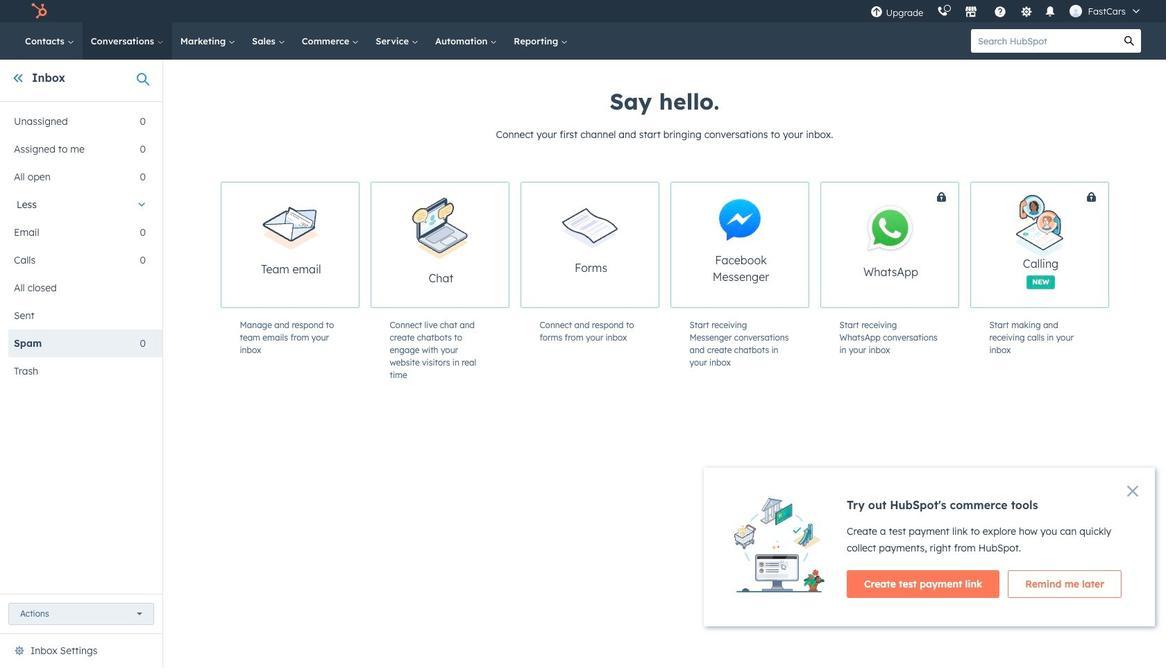 Task type: describe. For each thing, give the bounding box(es) containing it.
close image
[[1128, 486, 1139, 497]]



Task type: locate. For each thing, give the bounding box(es) containing it.
christina overa image
[[1071, 5, 1083, 17]]

marketplaces image
[[966, 6, 978, 19]]

menu
[[864, 0, 1150, 22]]

Search HubSpot search field
[[972, 29, 1118, 53]]

None checkbox
[[221, 182, 359, 308], [371, 182, 509, 308], [521, 182, 660, 308], [671, 182, 810, 308], [221, 182, 359, 308], [371, 182, 509, 308], [521, 182, 660, 308], [671, 182, 810, 308]]

None checkbox
[[821, 182, 1011, 308], [971, 182, 1161, 308], [821, 182, 1011, 308], [971, 182, 1161, 308]]



Task type: vqa. For each thing, say whether or not it's contained in the screenshot.
Christina Overa icon in the top right of the page
yes



